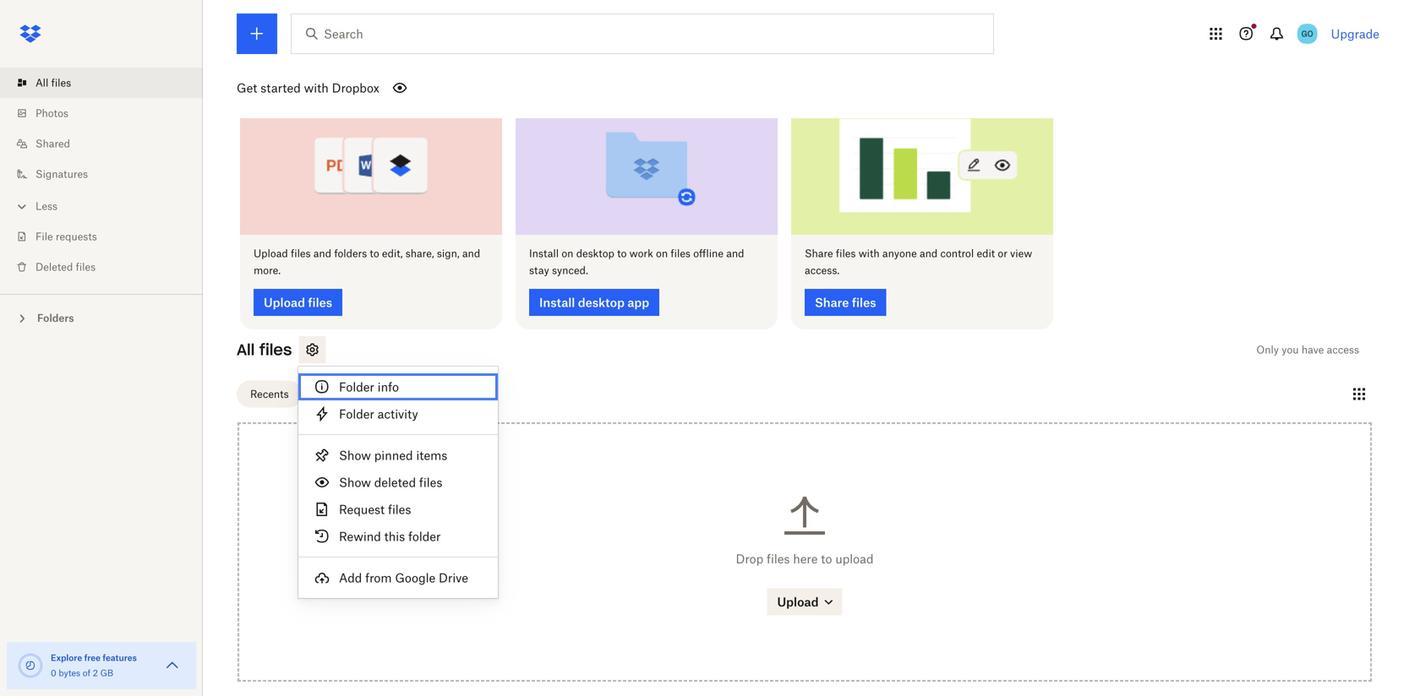 Task type: locate. For each thing, give the bounding box(es) containing it.
1 vertical spatial all files
[[237, 340, 292, 360]]

started
[[261, 81, 301, 95]]

add
[[339, 571, 362, 586]]

0 horizontal spatial to
[[370, 247, 379, 260]]

quota usage element
[[17, 653, 44, 680]]

dropbox image
[[14, 17, 47, 51]]

2 show from the top
[[339, 476, 371, 490]]

explore free features 0 bytes of 2 gb
[[51, 653, 137, 679]]

starred
[[323, 388, 359, 401]]

rewind this folder menu item
[[299, 523, 498, 551]]

all files up photos
[[36, 77, 71, 89]]

deleted
[[36, 261, 73, 274]]

files inside share files with anyone and control edit or view access.
[[836, 247, 856, 260]]

of
[[83, 668, 91, 679]]

show
[[339, 449, 371, 463], [339, 476, 371, 490]]

with left anyone
[[859, 247, 880, 260]]

show inside menu item
[[339, 476, 371, 490]]

1 horizontal spatial on
[[656, 247, 668, 260]]

to
[[370, 247, 379, 260], [617, 247, 627, 260], [821, 552, 832, 567]]

0 vertical spatial with
[[304, 81, 329, 95]]

file requests link
[[14, 222, 203, 252]]

0 horizontal spatial on
[[562, 247, 574, 260]]

with for started
[[304, 81, 329, 95]]

to left edit, on the top left of the page
[[370, 247, 379, 260]]

0 vertical spatial show
[[339, 449, 371, 463]]

synced.
[[552, 264, 588, 277]]

2
[[93, 668, 98, 679]]

1 on from the left
[[562, 247, 574, 260]]

files left folder settings image
[[260, 340, 292, 360]]

file
[[36, 230, 53, 243]]

all files
[[36, 77, 71, 89], [237, 340, 292, 360]]

sign,
[[437, 247, 460, 260]]

with for files
[[859, 247, 880, 260]]

folders
[[37, 312, 74, 325]]

all files link
[[14, 68, 203, 98]]

2 folder from the top
[[339, 407, 375, 422]]

explore
[[51, 653, 82, 664]]

folder info
[[339, 380, 399, 395]]

folder
[[408, 530, 441, 544]]

folder settings image
[[302, 340, 323, 360]]

folder
[[339, 380, 375, 395], [339, 407, 375, 422]]

1 vertical spatial all
[[237, 340, 255, 360]]

rewind
[[339, 530, 381, 544]]

work
[[630, 247, 654, 260]]

and right sign,
[[462, 247, 480, 260]]

all files up recents
[[237, 340, 292, 360]]

files inside install on desktop to work on files offline and stay synced.
[[671, 247, 691, 260]]

gb
[[100, 668, 113, 679]]

deleted
[[374, 476, 416, 490]]

to for install on desktop to work on files offline and stay synced.
[[617, 247, 627, 260]]

1 vertical spatial show
[[339, 476, 371, 490]]

files right upload
[[291, 247, 311, 260]]

on
[[562, 247, 574, 260], [656, 247, 668, 260]]

upgrade
[[1332, 27, 1380, 41]]

shared link
[[14, 129, 203, 159]]

files
[[51, 77, 71, 89], [291, 247, 311, 260], [671, 247, 691, 260], [836, 247, 856, 260], [76, 261, 96, 274], [260, 340, 292, 360], [419, 476, 443, 490], [388, 503, 411, 517], [767, 552, 790, 567]]

and right the offline
[[727, 247, 745, 260]]

on right work at the left of page
[[656, 247, 668, 260]]

folder down starred at the left bottom of the page
[[339, 407, 375, 422]]

1 horizontal spatial all
[[237, 340, 255, 360]]

on up synced.
[[562, 247, 574, 260]]

here
[[793, 552, 818, 567]]

all up photos
[[36, 77, 48, 89]]

2 horizontal spatial to
[[821, 552, 832, 567]]

0 vertical spatial folder
[[339, 380, 375, 395]]

4 and from the left
[[920, 247, 938, 260]]

to right the here
[[821, 552, 832, 567]]

all up recents
[[237, 340, 255, 360]]

show left "pinned"
[[339, 449, 371, 463]]

photos link
[[14, 98, 203, 129]]

1 vertical spatial with
[[859, 247, 880, 260]]

and left folders
[[314, 247, 332, 260]]

upload files and folders to edit, share, sign, and more.
[[254, 247, 480, 277]]

show for show deleted files
[[339, 476, 371, 490]]

or
[[998, 247, 1008, 260]]

upload
[[254, 247, 288, 260]]

list
[[0, 58, 203, 294]]

show up request
[[339, 476, 371, 490]]

show deleted files menu item
[[299, 469, 498, 496]]

show for show pinned items
[[339, 449, 371, 463]]

all
[[36, 77, 48, 89], [237, 340, 255, 360]]

all files inside list item
[[36, 77, 71, 89]]

get
[[237, 81, 257, 95]]

with
[[304, 81, 329, 95], [859, 247, 880, 260]]

0 vertical spatial all files
[[36, 77, 71, 89]]

items
[[416, 449, 448, 463]]

file requests
[[36, 230, 97, 243]]

edit,
[[382, 247, 403, 260]]

to left work at the left of page
[[617, 247, 627, 260]]

drop files here to upload
[[736, 552, 874, 567]]

files down show deleted files menu item
[[388, 503, 411, 517]]

add from google drive menu item
[[299, 565, 498, 592]]

2 on from the left
[[656, 247, 668, 260]]

1 show from the top
[[339, 449, 371, 463]]

3 and from the left
[[727, 247, 745, 260]]

0 vertical spatial all
[[36, 77, 48, 89]]

signatures
[[36, 168, 88, 181]]

anyone
[[883, 247, 917, 260]]

files right share
[[836, 247, 856, 260]]

1 horizontal spatial all files
[[237, 340, 292, 360]]

with right the started
[[304, 81, 329, 95]]

to inside install on desktop to work on files offline and stay synced.
[[617, 247, 627, 260]]

show inside menu item
[[339, 449, 371, 463]]

0 horizontal spatial all files
[[36, 77, 71, 89]]

1 horizontal spatial with
[[859, 247, 880, 260]]

and inside install on desktop to work on files offline and stay synced.
[[727, 247, 745, 260]]

0 horizontal spatial with
[[304, 81, 329, 95]]

folder left info
[[339, 380, 375, 395]]

1 folder from the top
[[339, 380, 375, 395]]

desktop
[[576, 247, 615, 260]]

recents
[[250, 388, 289, 401]]

signatures link
[[14, 159, 203, 189]]

less image
[[14, 198, 30, 215]]

with inside share files with anyone and control edit or view access.
[[859, 247, 880, 260]]

and left control
[[920, 247, 938, 260]]

1 horizontal spatial to
[[617, 247, 627, 260]]

files up photos
[[51, 77, 71, 89]]

0 horizontal spatial all
[[36, 77, 48, 89]]

files left the offline
[[671, 247, 691, 260]]

share files with anyone and control edit or view access.
[[805, 247, 1033, 277]]

and
[[314, 247, 332, 260], [462, 247, 480, 260], [727, 247, 745, 260], [920, 247, 938, 260]]

1 vertical spatial folder
[[339, 407, 375, 422]]



Task type: vqa. For each thing, say whether or not it's contained in the screenshot.
Recents link at the left of page
no



Task type: describe. For each thing, give the bounding box(es) containing it.
activity
[[378, 407, 418, 422]]

from
[[365, 571, 392, 586]]

recents button
[[237, 381, 302, 408]]

bytes
[[59, 668, 80, 679]]

folder info menu item
[[299, 374, 498, 401]]

share
[[805, 247, 833, 260]]

folder for folder activity
[[339, 407, 375, 422]]

you
[[1282, 344, 1299, 356]]

less
[[36, 200, 58, 213]]

drop
[[736, 552, 764, 567]]

offline
[[694, 247, 724, 260]]

only you have access
[[1257, 344, 1360, 356]]

starred button
[[309, 381, 373, 408]]

folders button
[[0, 305, 203, 330]]

edit
[[977, 247, 995, 260]]

files left the here
[[767, 552, 790, 567]]

have
[[1302, 344, 1325, 356]]

deleted files link
[[14, 252, 203, 282]]

add from google drive
[[339, 571, 468, 586]]

request
[[339, 503, 385, 517]]

folder activity menu item
[[299, 401, 498, 428]]

files down items
[[419, 476, 443, 490]]

1 and from the left
[[314, 247, 332, 260]]

and inside share files with anyone and control edit or view access.
[[920, 247, 938, 260]]

install on desktop to work on files offline and stay synced.
[[529, 247, 745, 277]]

stay
[[529, 264, 549, 277]]

request files menu item
[[299, 496, 498, 523]]

upgrade link
[[1332, 27, 1380, 41]]

files inside list item
[[51, 77, 71, 89]]

files right deleted
[[76, 261, 96, 274]]

dropbox
[[332, 81, 380, 95]]

show pinned items
[[339, 449, 448, 463]]

show pinned items menu item
[[299, 442, 498, 469]]

files inside the upload files and folders to edit, share, sign, and more.
[[291, 247, 311, 260]]

to for drop files here to upload
[[821, 552, 832, 567]]

folder activity
[[339, 407, 418, 422]]

get started with dropbox
[[237, 81, 380, 95]]

view
[[1011, 247, 1033, 260]]

2 and from the left
[[462, 247, 480, 260]]

to inside the upload files and folders to edit, share, sign, and more.
[[370, 247, 379, 260]]

free
[[84, 653, 101, 664]]

rewind this folder
[[339, 530, 441, 544]]

photos
[[36, 107, 68, 120]]

drive
[[439, 571, 468, 586]]

features
[[103, 653, 137, 664]]

requests
[[56, 230, 97, 243]]

all inside list item
[[36, 77, 48, 89]]

share,
[[406, 247, 434, 260]]

shared
[[36, 137, 70, 150]]

google
[[395, 571, 436, 586]]

list containing all files
[[0, 58, 203, 294]]

pinned
[[374, 449, 413, 463]]

0
[[51, 668, 56, 679]]

access.
[[805, 264, 840, 277]]

show deleted files
[[339, 476, 443, 490]]

access
[[1327, 344, 1360, 356]]

only
[[1257, 344, 1280, 356]]

install
[[529, 247, 559, 260]]

control
[[941, 247, 974, 260]]

more.
[[254, 264, 281, 277]]

request files
[[339, 503, 411, 517]]

folders
[[334, 247, 367, 260]]

info
[[378, 380, 399, 395]]

upload
[[836, 552, 874, 567]]

folder for folder info
[[339, 380, 375, 395]]

this
[[384, 530, 405, 544]]

deleted files
[[36, 261, 96, 274]]

all files list item
[[0, 68, 203, 98]]



